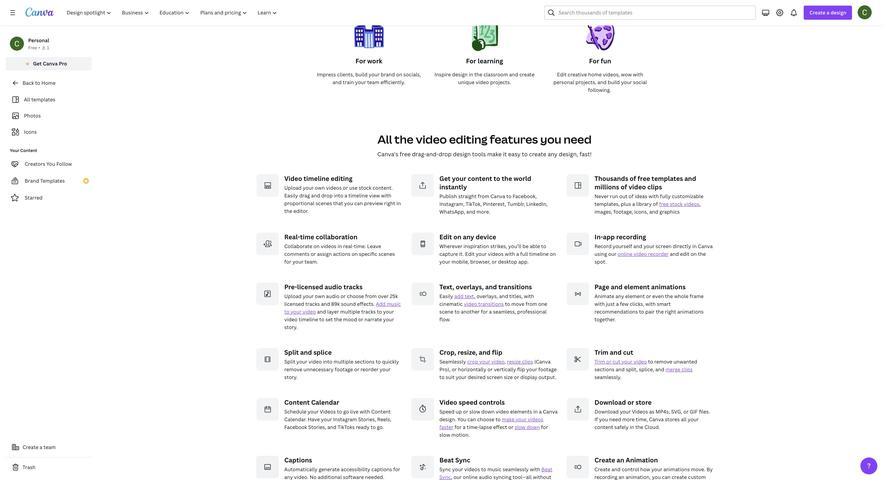 Task type: locate. For each thing, give the bounding box(es) containing it.
1 vertical spatial from
[[365, 293, 377, 300]]

0 horizontal spatial from
[[365, 293, 377, 300]]

0 vertical spatial app
[[472, 2, 494, 17]]

you left the follow
[[46, 161, 55, 167]]

or down 'seamlessly crop your video , resize clips'
[[488, 367, 493, 373]]

1 for from the left
[[356, 57, 366, 65]]

0 horizontal spatial slow
[[440, 432, 450, 439]]

licensed
[[297, 283, 323, 292], [284, 301, 304, 308]]

graphics
[[660, 209, 680, 215]]

2 trim from the top
[[595, 359, 605, 366]]

trim or cut your video link
[[595, 359, 647, 366]]

millions
[[595, 183, 619, 191]]

edit for on
[[440, 233, 452, 241]]

to up splice, in the bottom right of the page
[[648, 359, 653, 366]]

0 horizontal spatial easily
[[284, 192, 298, 199]]

1 horizontal spatial all
[[378, 132, 392, 147]]

inspire design in the classroom and create unique video projects.
[[435, 71, 535, 86]]

the inside get your content to the world instantly publish straight from canva to facebook, instagram, tiktok, pinterest, tumblr, linkedin, whatsapp, and more.
[[502, 174, 512, 183]]

app up the for learning image
[[472, 2, 494, 17]]

as
[[649, 409, 655, 416]]

able
[[530, 243, 540, 250]]

create for design
[[810, 9, 826, 16]]

and down library
[[649, 209, 658, 215]]

2 split from the top
[[284, 359, 295, 366]]

for inside for slow motion.
[[541, 424, 548, 431]]

1 horizontal spatial ,
[[505, 359, 506, 366]]

1 vertical spatial animations
[[678, 309, 704, 316]]

videos inside video timeline editing upload your own videos or use stock content. easily drag and drop into a timeline view with proportional scenes that you can preview right in the editor.
[[326, 185, 342, 191]]

0 horizontal spatial videos
[[320, 409, 336, 416]]

team.
[[305, 259, 318, 265]]

your inside create an animation create and control how your animations move. by recording an animation, you can create custo
[[652, 467, 663, 473]]

1 horizontal spatial cut
[[623, 349, 633, 357]]

capture
[[440, 251, 458, 258]]

1 horizontal spatial free
[[638, 174, 650, 183]]

to inside speed up or slow down video elements in a canva design. you can choose to
[[496, 417, 501, 423]]

2 vertical spatial edit
[[465, 251, 475, 258]]

content right your on the top
[[20, 148, 37, 154]]

splice
[[314, 349, 332, 357]]

to inside all the video editing features you need canva's free drag-and-drop design tools make it easy to create any design, fast!
[[522, 150, 528, 158]]

control
[[622, 467, 639, 473]]

impress clients, build your brand on socials, and train your team efficiently.
[[317, 71, 421, 86]]

and inside edit creative home videos, wow with personal projects, and build your social following.
[[598, 79, 607, 86]]

1 vertical spatial editing
[[449, 132, 488, 147]]

music
[[387, 301, 401, 308], [488, 467, 502, 473]]

you inside create an animation create and control how your animations move. by recording an animation, you can create custo
[[652, 475, 661, 481]]

free inside all the video editing features you need canva's free drag-and-drop design tools make it easy to create any design, fast!
[[400, 150, 411, 158]]

stories, down have on the bottom left
[[308, 424, 326, 431]]

you
[[540, 132, 562, 147], [344, 200, 353, 207], [599, 417, 608, 423], [652, 475, 661, 481]]

in inside speed up or slow down video elements in a canva design. you can choose to
[[533, 409, 538, 416]]

2 vertical spatial tracks
[[361, 309, 376, 316]]

0 horizontal spatial flip
[[492, 349, 502, 357]]

the up smart
[[665, 293, 673, 300]]

if
[[595, 417, 598, 423]]

stock
[[359, 185, 372, 191], [670, 201, 683, 208]]

1 upload from the top
[[284, 185, 302, 191]]

on right edit at bottom right
[[691, 251, 697, 258]]

your up unnecessary
[[297, 359, 307, 366]]

for for for fun
[[589, 57, 599, 65]]

social
[[633, 79, 647, 86]]

edit on any device image
[[411, 233, 434, 256]]

trim and cut
[[595, 349, 633, 357]]

screen down vertically
[[487, 374, 503, 381]]

or right size
[[514, 374, 519, 381]]

overlays, inside , overlays, and titles, with cinematic
[[477, 293, 498, 300]]

can inside create an animation create and control how your animations move. by recording an animation, you can create custo
[[662, 475, 671, 481]]

1 trim from the top
[[595, 349, 609, 357]]

get down • on the top
[[33, 60, 42, 67]]

1 horizontal spatial down
[[527, 424, 540, 431]]

facebook,
[[513, 193, 537, 200]]

1 horizontal spatial scenes
[[379, 251, 395, 258]]

pre-licensed audio tracks image
[[256, 283, 279, 306]]

trash link
[[6, 461, 92, 475]]

own
[[315, 185, 325, 191], [315, 293, 325, 300]]

you down up
[[458, 417, 466, 423]]

1 vertical spatial audio
[[326, 293, 339, 300]]

in right directly
[[693, 243, 697, 250]]

beat sync link
[[440, 467, 553, 481]]

following.
[[588, 87, 611, 93]]

1 vertical spatial remove
[[284, 367, 302, 373]]

content up schedule
[[284, 399, 310, 407]]

0 horizontal spatial video
[[284, 174, 302, 183]]

team inside impress clients, build your brand on socials, and train your team efficiently.
[[367, 79, 379, 86]]

canva up pinterest,
[[491, 193, 505, 200]]

0 horizontal spatial scenes
[[316, 200, 332, 207]]

inspiration
[[464, 243, 489, 250]]

for inside captions automatically generate accessibility captions for any video. no additional software needed.
[[393, 467, 400, 473]]

0 horizontal spatial music
[[387, 301, 401, 308]]

beat
[[440, 457, 454, 465], [542, 467, 553, 473]]

0 vertical spatial down
[[482, 409, 495, 416]]

online video recorder
[[618, 251, 669, 258]]

or left even
[[646, 293, 651, 300]]

2 vertical spatial create
[[672, 475, 687, 481]]

to right the back
[[35, 80, 40, 86]]

app up record
[[603, 233, 615, 241]]

0 horizontal spatial ,
[[474, 293, 476, 300]]

your down the pre-
[[291, 309, 302, 316]]

story. inside and layer multiple tracks to your video timeline to set the mood or narrate your story.
[[284, 324, 298, 331]]

transitions
[[499, 283, 532, 292], [478, 301, 504, 308]]

design inside inspire design in the classroom and create unique video projects.
[[452, 71, 468, 78]]

scene
[[440, 309, 453, 316]]

1 vertical spatial templates
[[652, 174, 683, 183]]

videos inside real-time collaboration collaborate on videos in real-time. leave comments or assign actions on specific scenes for your team.
[[321, 243, 336, 250]]

page
[[595, 283, 609, 292]]

assign
[[317, 251, 332, 258]]

can inside speed up or slow down video elements in a canva design. you can choose to
[[468, 417, 476, 423]]

0 vertical spatial templates
[[31, 96, 55, 103]]

1 vertical spatial edit
[[440, 233, 452, 241]]

videos inside content calendar schedule your videos to go live with content calendar. have your instagram stories, reels, facebook stories, and tiktoks ready to go.
[[320, 409, 336, 416]]

or down trim and cut
[[606, 359, 612, 366]]

0 vertical spatial tracks
[[344, 283, 363, 292]]

1 vertical spatial sections
[[595, 367, 615, 373]]

1 vertical spatial music
[[488, 467, 502, 473]]

and left 89k
[[321, 301, 330, 308]]

brand
[[25, 178, 39, 184]]

create
[[520, 71, 535, 78], [529, 150, 546, 158], [672, 475, 687, 481]]

your down wow
[[621, 79, 632, 86]]

content inside download or store download your videos as mp4s, svg, or gif files. if you need more time, canva stores all your content safely in the cloud.
[[595, 424, 613, 431]]

canva inside button
[[43, 60, 58, 67]]

0 vertical spatial clips
[[648, 183, 662, 191]]

, for transitions
[[474, 293, 476, 300]]

and up , overlays, and titles, with cinematic
[[485, 283, 497, 292]]

be
[[523, 243, 529, 250]]

to right able
[[541, 243, 546, 250]]

the video editing app for every creator
[[375, 2, 594, 17]]

own inside upload your own audio or choose from over 25k licensed tracks and 89k sound effects.
[[315, 293, 325, 300]]

in inside download or store download your videos as mp4s, svg, or gif files. if you need more time, canva stores all your content safely in the cloud.
[[630, 424, 634, 431]]

how
[[640, 467, 650, 473]]

own inside video timeline editing upload your own videos or use stock content. easily drag and drop into a timeline view with proportional scenes that you can preview right in the editor.
[[315, 185, 325, 191]]

in down more
[[630, 424, 634, 431]]

drop inside all the video editing features you need canva's free drag-and-drop design tools make it easy to create any design, fast!
[[439, 150, 452, 158]]

1 download from the top
[[595, 399, 626, 407]]

2 horizontal spatial free
[[659, 201, 669, 208]]

design up unique
[[452, 71, 468, 78]]

all down the back
[[24, 96, 30, 103]]

2 footage from the left
[[539, 367, 557, 373]]

and left splice
[[300, 349, 312, 357]]

can left preview
[[354, 200, 363, 207]]

tracks inside and layer multiple tracks to your video timeline to set the mood or narrate your story.
[[361, 309, 376, 316]]

1 vertical spatial own
[[315, 293, 325, 300]]

and left "tiktoks"
[[327, 424, 336, 431]]

your up online video recorder
[[644, 243, 655, 250]]

content calendar image
[[256, 399, 279, 421]]

build
[[355, 71, 368, 78], [608, 79, 620, 86]]

calendar
[[311, 399, 339, 407]]

1 beat sync from the top
[[440, 457, 470, 465]]

for
[[356, 57, 366, 65], [466, 57, 476, 65], [589, 57, 599, 65]]

2 vertical spatial slow
[[440, 432, 450, 439]]

video down controls
[[496, 409, 509, 416]]

page and element animations image
[[566, 283, 589, 306]]

crop, resize, and flip
[[440, 349, 502, 357]]

trim up trim or cut your video
[[595, 349, 609, 357]]

timeline inside edit on any device wherever inspiration strikes, you'll be able to capture it. edit your videos with a full timeline on your mobile, browser, or desktop app.
[[529, 251, 549, 258]]

canva
[[43, 60, 58, 67], [491, 193, 505, 200], [698, 243, 713, 250], [543, 409, 558, 416], [649, 417, 664, 423]]

multiple
[[340, 309, 360, 316], [334, 359, 353, 366]]

on up efficiently.
[[396, 71, 402, 78]]

, for templates
[[700, 201, 701, 208]]

1 vertical spatial transitions
[[478, 301, 504, 308]]

to inside split and splice split your video into multiple sections to quickly remove unnecessary footage or reorder your story.
[[376, 359, 381, 366]]

live
[[350, 409, 359, 416]]

0 horizontal spatial footage
[[335, 367, 353, 373]]

resize clips link
[[507, 359, 533, 366]]

2 own from the top
[[315, 293, 325, 300]]

flip up 'seamlessly crop your video , resize clips'
[[492, 349, 502, 357]]

audio up 89k
[[326, 293, 339, 300]]

over
[[378, 293, 389, 300]]

1 vertical spatial multiple
[[334, 359, 353, 366]]

to inside page and element animations animate any element or even the whole frame with just a few clicks, with smart recommendations to pair the right animations together.
[[639, 309, 644, 316]]

music inside add music to your video
[[387, 301, 401, 308]]

1 horizontal spatial you
[[458, 417, 466, 423]]

videos inside download or store download your videos as mp4s, svg, or gif files. if you need more time, canva stores all your content safely in the cloud.
[[632, 409, 648, 416]]

personal
[[554, 79, 574, 86]]

recording up yourself
[[616, 233, 646, 241]]

in up actions
[[338, 243, 342, 250]]

1 story. from the top
[[284, 324, 298, 331]]

you inside speed up or slow down video elements in a canva design. you can choose to
[[458, 417, 466, 423]]

editing inside all the video editing features you need canva's free drag-and-drop design tools make it easy to create any design, fast!
[[449, 132, 488, 147]]

1 horizontal spatial video
[[440, 399, 457, 407]]

clips down unwanted
[[682, 367, 693, 373]]

create an animation create and control how your animations move. by recording an animation, you can create custo
[[595, 457, 713, 481]]

video up speed
[[440, 399, 457, 407]]

and inside record yourself and your screen directly in canva using our
[[634, 243, 643, 250]]

0 horizontal spatial for
[[356, 57, 366, 65]]

record
[[595, 243, 612, 250]]

an down control
[[619, 475, 625, 481]]

1 horizontal spatial for
[[466, 57, 476, 65]]

captions automatically generate accessibility captions for any video. no additional software needed.
[[284, 457, 400, 481]]

or inside page and element animations animate any element or even the whole frame with just a few clicks, with smart recommendations to pair the right animations together.
[[646, 293, 651, 300]]

creative
[[568, 71, 587, 78]]

crop your video link
[[467, 359, 505, 366]]

to inside edit on any device wherever inspiration strikes, you'll be able to capture it. edit your videos with a full timeline on your mobile, browser, or desktop app.
[[541, 243, 546, 250]]

size
[[504, 374, 513, 381]]

0 vertical spatial all
[[24, 96, 30, 103]]

your inside the make your videos faster
[[516, 417, 527, 423]]

plus
[[621, 201, 631, 208]]

or right up
[[463, 409, 468, 416]]

0 vertical spatial editing
[[432, 2, 470, 17]]

2 upload from the top
[[284, 293, 302, 300]]

projects.
[[490, 79, 511, 86]]

projects,
[[576, 79, 596, 86]]

and inside upload your own audio or choose from over 25k licensed tracks and 89k sound effects.
[[321, 301, 330, 308]]

in inside real-time collaboration collaborate on videos in real-time. leave comments or assign actions on specific scenes for your team.
[[338, 243, 342, 250]]

create inside button
[[23, 445, 38, 451]]

get inside get canva pro button
[[33, 60, 42, 67]]

video inside and layer multiple tracks to your video timeline to set the mood or narrate your story.
[[284, 317, 298, 323]]

None search field
[[545, 6, 756, 20]]

0 vertical spatial story.
[[284, 324, 298, 331]]

1 horizontal spatial sections
[[595, 367, 615, 373]]

crop, resize, and flip image
[[411, 349, 434, 371]]

create inside dropdown button
[[810, 9, 826, 16]]

create for team
[[23, 445, 38, 451]]

with right "titles,"
[[524, 293, 534, 300]]

icons,
[[634, 209, 648, 215]]

animations down frame at the right bottom of page
[[678, 309, 704, 316]]

all for the
[[378, 132, 392, 147]]

3 for from the left
[[589, 57, 599, 65]]

unnecessary
[[304, 367, 334, 373]]

canva left download or store image
[[543, 409, 558, 416]]

with inside never run out of ideas with fully customizable templates, plus a library of
[[649, 193, 659, 200]]

overlays, up video transitions link
[[477, 293, 498, 300]]

0 vertical spatial design
[[831, 9, 847, 16]]

output.
[[539, 374, 556, 381]]

a inside edit on any device wherever inspiration strikes, you'll be able to capture it. edit your videos with a full timeline on your mobile, browser, or desktop app.
[[516, 251, 519, 258]]

0 vertical spatial sync
[[455, 457, 470, 465]]

to down the add
[[377, 309, 382, 316]]

team left efficiently.
[[367, 79, 379, 86]]

all for templates
[[24, 96, 30, 103]]

1 horizontal spatial right
[[665, 309, 676, 316]]

make inside the make your videos faster
[[502, 417, 515, 423]]

to up seamless,
[[505, 301, 510, 308]]

for inside real-time collaboration collaborate on videos in real-time. leave comments or assign actions on specific scenes for your team.
[[284, 259, 291, 265]]

to left suit
[[440, 374, 445, 381]]

2 for from the left
[[466, 57, 476, 65]]

need inside all the video editing features you need canva's free drag-and-drop design tools make it easy to create any design, fast!
[[564, 132, 592, 147]]

you inside all the video editing features you need canva's free drag-and-drop design tools make it easy to create any design, fast!
[[540, 132, 562, 147]]

video down classroom
[[476, 79, 489, 86]]

and down trim or cut your video
[[616, 367, 625, 373]]

flip down resize clips link
[[517, 367, 525, 373]]

, down customizable
[[700, 201, 701, 208]]

1 vertical spatial make
[[502, 417, 515, 423]]

0 vertical spatial video
[[284, 174, 302, 183]]

edit for creative
[[557, 71, 567, 78]]

1 vertical spatial build
[[608, 79, 620, 86]]

split and splice split your video into multiple sections to quickly remove unnecessary footage or reorder your story.
[[284, 349, 399, 381]]

captions image
[[256, 457, 279, 479]]

89k
[[331, 301, 340, 308]]

video inside split and splice split your video into multiple sections to quickly remove unnecessary footage or reorder your story.
[[309, 359, 322, 366]]

video inside thousands of free templates and millions of video clips
[[629, 183, 646, 191]]

1 horizontal spatial remove
[[654, 359, 672, 366]]

your inside add music to your video
[[291, 309, 302, 316]]

2 horizontal spatial edit
[[557, 71, 567, 78]]

upload inside video timeline editing upload your own videos or use stock content. easily drag and drop into a timeline view with proportional scenes that you can preview right in the editor.
[[284, 185, 302, 191]]

upload inside upload your own audio or choose from over 25k licensed tracks and 89k sound effects.
[[284, 293, 302, 300]]

or left reorder
[[354, 367, 359, 373]]

1 vertical spatial flip
[[517, 367, 525, 373]]

app
[[472, 2, 494, 17], [603, 233, 615, 241]]

video up another
[[464, 301, 477, 308]]

or inside upload your own audio or choose from over 25k licensed tracks and 89k sound effects.
[[341, 293, 346, 300]]

overlays, for ,
[[477, 293, 498, 300]]

the left editor.
[[284, 208, 292, 215]]

1 horizontal spatial choose
[[477, 417, 495, 423]]

0 horizontal spatial get
[[33, 60, 42, 67]]

content down if in the right bottom of the page
[[595, 424, 613, 431]]

tracks up sound
[[344, 283, 363, 292]]

the right edit at bottom right
[[698, 251, 706, 258]]

1 vertical spatial you
[[458, 417, 466, 423]]

2 horizontal spatial for
[[589, 57, 599, 65]]

2 horizontal spatial from
[[526, 301, 537, 308]]

learning
[[478, 57, 503, 65]]

scenes
[[316, 200, 332, 207], [379, 251, 395, 258]]

up
[[456, 409, 462, 416]]

, inside , images, footage, icons, and graphics
[[700, 201, 701, 208]]

your inside video timeline editing upload your own videos or use stock content. easily drag and drop into a timeline view with proportional scenes that you can preview right in the editor.
[[303, 185, 314, 191]]

to right easy
[[522, 150, 528, 158]]

0 vertical spatial multiple
[[340, 309, 360, 316]]

on up "assign"
[[314, 243, 320, 250]]

2 horizontal spatial clips
[[682, 367, 693, 373]]

for right captions
[[393, 467, 400, 473]]

real-
[[343, 243, 354, 250]]

0 vertical spatial trim
[[595, 349, 609, 357]]

1 vertical spatial scenes
[[379, 251, 395, 258]]

or
[[343, 185, 348, 191], [311, 251, 316, 258], [492, 259, 497, 265], [341, 293, 346, 300], [646, 293, 651, 300], [358, 317, 363, 323], [606, 359, 612, 366], [354, 367, 359, 373], [452, 367, 457, 373], [488, 367, 493, 373], [514, 374, 519, 381], [628, 399, 634, 407], [463, 409, 468, 416], [684, 409, 689, 416], [508, 424, 514, 431]]

create for animation
[[595, 457, 615, 465]]

edit up wherever
[[440, 233, 452, 241]]

1 vertical spatial tracks
[[305, 301, 320, 308]]

video for video speed controls
[[440, 399, 457, 407]]

1 horizontal spatial into
[[334, 192, 343, 199]]

and up the set
[[317, 309, 326, 316]]

text, overlays, and transitions image
[[411, 283, 434, 306]]

1 own from the top
[[315, 185, 325, 191]]

trim down trim and cut
[[595, 359, 605, 366]]

the right the set
[[334, 317, 342, 323]]

all inside all templates link
[[24, 96, 30, 103]]

0 vertical spatial choose
[[347, 293, 364, 300]]

2 vertical spatial free
[[659, 201, 669, 208]]

1 vertical spatial can
[[468, 417, 476, 423]]

and inside thousands of free templates and millions of video clips
[[685, 174, 696, 183]]

flip
[[492, 349, 502, 357], [517, 367, 525, 373]]

tracks for audio
[[344, 283, 363, 292]]

0 vertical spatial need
[[564, 132, 592, 147]]

trim for trim and cut
[[595, 349, 609, 357]]

team up trash link
[[44, 445, 56, 451]]

sync your videos to music seamlessly with
[[440, 467, 542, 473]]

to
[[35, 80, 40, 86], [522, 150, 528, 158], [494, 174, 500, 183], [507, 193, 512, 200], [541, 243, 546, 250], [505, 301, 510, 308], [284, 309, 289, 316], [377, 309, 382, 316], [455, 309, 460, 316], [639, 309, 644, 316], [319, 317, 324, 323], [376, 359, 381, 366], [648, 359, 653, 366], [440, 374, 445, 381], [337, 409, 342, 416], [496, 417, 501, 423], [371, 424, 376, 431], [481, 467, 486, 473]]

0 vertical spatial right
[[384, 200, 395, 207]]

with inside , overlays, and titles, with cinematic
[[524, 293, 534, 300]]

0 horizontal spatial content
[[468, 174, 492, 183]]

the inside download or store download your videos as mp4s, svg, or gif files. if you need more time, canva stores all your content safely in the cloud.
[[636, 424, 643, 431]]

on up wherever
[[454, 233, 461, 241]]

you right if in the right bottom of the page
[[599, 417, 608, 423]]

0 horizontal spatial choose
[[347, 293, 364, 300]]

seamlessly.
[[595, 374, 622, 381]]

0 horizontal spatial edit
[[440, 233, 452, 241]]

editing for the video editing app for every creator
[[432, 2, 470, 17]]

free down fully
[[659, 201, 669, 208]]

create an animation image
[[566, 457, 589, 479]]

upload up drag
[[284, 185, 302, 191]]

screen
[[656, 243, 672, 250], [487, 374, 503, 381]]

in inside video timeline editing upload your own videos or use stock content. easily drag and drop into a timeline view with proportional scenes that you can preview right in the editor.
[[397, 200, 401, 207]]

pair
[[646, 309, 655, 316]]

1 split from the top
[[284, 349, 299, 357]]

easily inside video timeline editing upload your own videos or use stock content. easily drag and drop into a timeline view with proportional scenes that you can preview right in the editor.
[[284, 192, 298, 199]]

easy
[[508, 150, 521, 158]]

into down splice
[[323, 359, 332, 366]]

a inside create a design dropdown button
[[827, 9, 830, 16]]

and up the online video recorder link
[[634, 243, 643, 250]]

video
[[398, 2, 429, 17], [476, 79, 489, 86], [416, 132, 447, 147], [629, 183, 646, 191], [634, 251, 647, 258], [464, 301, 477, 308], [303, 309, 316, 316], [284, 317, 298, 323], [309, 359, 322, 366], [492, 359, 505, 366], [634, 359, 647, 366], [496, 409, 509, 416]]

and inside inspire design in the classroom and create unique video projects.
[[509, 71, 518, 78]]

0 vertical spatial animations
[[651, 283, 686, 292]]

drag-
[[412, 150, 426, 158]]

1 horizontal spatial team
[[367, 79, 379, 86]]

crop,
[[440, 349, 456, 357]]

screen inside (canva pro), or horizontally or vertically flip your footage to suit your desired screen size or display output.
[[487, 374, 503, 381]]

footage up output.
[[539, 367, 557, 373]]

the down smart
[[656, 309, 664, 316]]

1 horizontal spatial videos
[[632, 409, 648, 416]]

drop inside video timeline editing upload your own videos or use stock content. easily drag and drop into a timeline view with proportional scenes that you can preview right in the editor.
[[321, 192, 333, 199]]

straight
[[458, 193, 477, 200]]

thousands of free templates and millions of video clips image
[[566, 174, 589, 197]]

for down comments
[[284, 259, 291, 265]]

right down smart
[[665, 309, 676, 316]]

design,
[[559, 150, 578, 158]]

real-
[[284, 233, 300, 241]]

0 vertical spatial sections
[[355, 359, 375, 366]]

Search search field
[[559, 6, 752, 19]]

1 vertical spatial stock
[[670, 201, 683, 208]]

0 vertical spatial own
[[315, 185, 325, 191]]

motion.
[[452, 432, 470, 439]]

create inside create an animation create and control how your animations move. by recording an animation, you can create custo
[[672, 475, 687, 481]]

with inside video timeline editing upload your own videos or use stock content. easily drag and drop into a timeline view with proportional scenes that you can preview right in the editor.
[[381, 192, 391, 199]]

2 videos from the left
[[632, 409, 648, 416]]

of right out
[[629, 193, 634, 200]]

1 horizontal spatial footage
[[539, 367, 557, 373]]

move.
[[691, 467, 706, 473]]

1 videos from the left
[[320, 409, 336, 416]]

an up control
[[617, 457, 624, 465]]

2 story. from the top
[[284, 374, 298, 381]]

1 horizontal spatial clips
[[648, 183, 662, 191]]

video transitions link
[[464, 301, 504, 308]]

0 vertical spatial drop
[[439, 150, 452, 158]]

you right that
[[344, 200, 353, 207]]

video inside video timeline editing upload your own videos or use stock content. easily drag and drop into a timeline view with proportional scenes that you can preview right in the editor.
[[284, 174, 302, 183]]

2 vertical spatial design
[[453, 150, 471, 158]]

create inside inspire design in the classroom and create unique video projects.
[[520, 71, 535, 78]]

tiktoks
[[338, 424, 355, 431]]

store
[[636, 399, 652, 407]]

1 footage from the left
[[335, 367, 353, 373]]

or inside edit on any device wherever inspiration strikes, you'll be able to capture it. edit your videos with a full timeline on your mobile, browser, or desktop app.
[[492, 259, 497, 265]]

another
[[461, 309, 480, 316]]

0 vertical spatial music
[[387, 301, 401, 308]]

make up effect
[[502, 417, 515, 423]]

get inside get your content to the world instantly publish straight from canva to facebook, instagram, tiktok, pinterest, tumblr, linkedin, whatsapp, and more.
[[440, 174, 451, 183]]

clips up fully
[[648, 183, 662, 191]]

in right preview
[[397, 200, 401, 207]]

trash
[[23, 465, 35, 471]]

0 horizontal spatial app
[[472, 2, 494, 17]]

whole
[[674, 293, 689, 300]]

video timeline editing image
[[256, 174, 279, 197]]

scenes down leave
[[379, 251, 395, 258]]

music down 25k
[[387, 301, 401, 308]]

or inside and layer multiple tracks to your video timeline to set the mood or narrate your story.
[[358, 317, 363, 323]]

and inside , images, footage, icons, and graphics
[[649, 209, 658, 215]]

0 horizontal spatial build
[[355, 71, 368, 78]]

schedule
[[284, 409, 307, 416]]

animation
[[626, 457, 658, 465]]

your
[[10, 148, 19, 154]]

or left use
[[343, 185, 348, 191]]

one
[[538, 301, 547, 308]]

0 vertical spatial easily
[[284, 192, 298, 199]]

and left control
[[612, 467, 621, 473]]

1 horizontal spatial build
[[608, 79, 620, 86]]

content up straight
[[468, 174, 492, 183]]

0 vertical spatial slow
[[469, 409, 480, 416]]



Task type: describe. For each thing, give the bounding box(es) containing it.
captions
[[284, 457, 312, 465]]

or left the "gif"
[[684, 409, 689, 416]]

0 horizontal spatial clips
[[522, 359, 533, 366]]

2 vertical spatial ,
[[505, 359, 506, 366]]

or left store
[[628, 399, 634, 407]]

creators you follow
[[25, 161, 72, 167]]

trim for trim or cut your video
[[595, 359, 605, 366]]

video speed controls
[[440, 399, 505, 407]]

wow
[[621, 71, 632, 78]]

recommendations
[[595, 309, 638, 316]]

to left world
[[494, 174, 500, 183]]

canva's
[[377, 150, 398, 158]]

with inside edit on any device wherever inspiration strikes, you'll be able to capture it. edit your videos with a full timeline on your mobile, browser, or desktop app.
[[505, 251, 515, 258]]

of up ideas
[[630, 174, 636, 183]]

christina overa image
[[858, 5, 872, 19]]

tracks inside upload your own audio or choose from over 25k licensed tracks and 89k sound effects.
[[305, 301, 320, 308]]

for for for learning
[[466, 57, 476, 65]]

video inside all the video editing features you need canva's free drag-and-drop design tools make it easy to create any design, fast!
[[416, 132, 447, 147]]

1 horizontal spatial easily
[[440, 293, 453, 300]]

seamlessly
[[440, 359, 466, 366]]

1 vertical spatial an
[[619, 475, 625, 481]]

videos inside the make your videos faster
[[528, 417, 544, 423]]

spot.
[[595, 259, 607, 265]]

videos,
[[603, 71, 620, 78]]

1 vertical spatial down
[[527, 424, 540, 431]]

your up split,
[[622, 359, 633, 366]]

0 horizontal spatial templates
[[31, 96, 55, 103]]

video inside inspire design in the classroom and create unique video projects.
[[476, 79, 489, 86]]

your right narrate
[[383, 317, 394, 323]]

0 vertical spatial audio
[[325, 283, 342, 292]]

run
[[610, 193, 618, 200]]

footage,
[[614, 209, 633, 215]]

remove inside split and splice split your video into multiple sections to quickly remove unnecessary footage or reorder your story.
[[284, 367, 302, 373]]

beat sync image
[[411, 457, 434, 479]]

a inside page and element animations animate any element or even the whole frame with just a few clicks, with smart recommendations to pair the right animations together.
[[616, 301, 619, 308]]

all
[[681, 417, 687, 423]]

clicks,
[[630, 301, 644, 308]]

your down motion.
[[452, 467, 463, 473]]

your down the add
[[383, 309, 394, 316]]

1 vertical spatial sync
[[440, 467, 451, 473]]

back
[[23, 80, 34, 86]]

add text link
[[454, 293, 474, 300]]

for work
[[356, 57, 382, 65]]

you inside download or store download your videos as mp4s, svg, or gif files. if you need more time, canva stores all your content safely in the cloud.
[[599, 417, 608, 423]]

need inside download or store download your videos as mp4s, svg, or gif files. if you need more time, canva stores all your content safely in the cloud.
[[609, 417, 621, 423]]

your down quickly
[[380, 367, 391, 373]]

0 vertical spatial element
[[624, 283, 650, 292]]

or right effect
[[508, 424, 514, 431]]

team inside button
[[44, 445, 56, 451]]

clips inside 'merge clips seamlessly.'
[[682, 367, 693, 373]]

on left in-app recording image
[[550, 251, 556, 258]]

0 vertical spatial you
[[46, 161, 55, 167]]

back to home link
[[6, 76, 92, 90]]

recorder
[[648, 251, 669, 258]]

your right suit
[[456, 374, 467, 381]]

follow
[[56, 161, 72, 167]]

together.
[[595, 317, 616, 323]]

top level navigation element
[[62, 6, 283, 20]]

multiple inside and layer multiple tracks to your video timeline to set the mood or narrate your story.
[[340, 309, 360, 316]]

0 vertical spatial beat
[[440, 457, 454, 465]]

and edit on the spot.
[[595, 251, 706, 265]]

any inside all the video editing features you need canva's free drag-and-drop design tools make it easy to create any design, fast!
[[548, 150, 558, 158]]

your up have on the bottom left
[[308, 409, 319, 416]]

free stock videos
[[659, 201, 700, 208]]

with right seamlessly
[[530, 467, 540, 473]]

more.
[[477, 209, 490, 215]]

get your content to the world instantly publish straight from canva to facebook, instagram, tiktok, pinterest, tumblr, linkedin, whatsapp, and more.
[[440, 174, 548, 215]]

1 horizontal spatial content
[[284, 399, 310, 407]]

or inside video timeline editing upload your own videos or use stock content. easily drag and drop into a timeline view with proportional scenes that you can preview right in the editor.
[[343, 185, 348, 191]]

or inside speed up or slow down video elements in a canva design. you can choose to
[[463, 409, 468, 416]]

to down cinematic
[[455, 309, 460, 316]]

yourself
[[613, 243, 632, 250]]

and inside page and element animations animate any element or even the whole frame with just a few clicks, with smart recommendations to pair the right animations together.
[[611, 283, 623, 292]]

with inside edit creative home videos, wow with personal projects, and build your social following.
[[633, 71, 643, 78]]

to up tumblr,
[[507, 193, 512, 200]]

split and splice image
[[256, 349, 279, 371]]

or down seamlessly
[[452, 367, 457, 373]]

for learning image
[[470, 21, 499, 57]]

to left the set
[[319, 317, 324, 323]]

overlays, for text,
[[456, 283, 484, 292]]

fun
[[601, 57, 611, 65]]

timeline up drag
[[304, 174, 329, 183]]

text, overlays, and transitions
[[440, 283, 532, 292]]

down inside speed up or slow down video elements in a canva design. you can choose to
[[482, 409, 495, 416]]

stores
[[665, 417, 680, 423]]

video up splice, in the bottom right of the page
[[634, 359, 647, 366]]

for work image
[[354, 21, 384, 57]]

fast!
[[580, 150, 592, 158]]

your up more
[[620, 409, 631, 416]]

footage inside (canva pro), or horizontally or vertically flip your footage to suit your desired screen size or display output.
[[539, 367, 557, 373]]

0 vertical spatial licensed
[[297, 283, 323, 292]]

and inside , overlays, and titles, with cinematic
[[499, 293, 508, 300]]

with inside content calendar schedule your videos to go live with content calendar. have your instagram stories, reels, facebook stories, and tiktoks ready to go.
[[360, 409, 370, 416]]

templates inside thousands of free templates and millions of video clips
[[652, 174, 683, 183]]

move
[[511, 301, 525, 308]]

the inside video timeline editing upload your own videos or use stock content. easily drag and drop into a timeline view with proportional scenes that you can preview right in the editor.
[[284, 208, 292, 215]]

from inside upload your own audio or choose from over 25k licensed tracks and 89k sound effects.
[[365, 293, 377, 300]]

for slow motion.
[[440, 424, 548, 439]]

to left go
[[337, 409, 342, 416]]

to inside to remove unwanted sections and split, splice, and
[[648, 359, 653, 366]]

2 vertical spatial content
[[371, 409, 391, 416]]

effects.
[[357, 301, 375, 308]]

and inside get your content to the world instantly publish straight from canva to facebook, instagram, tiktok, pinterest, tumblr, linkedin, whatsapp, and more.
[[466, 209, 475, 215]]

download or store image
[[566, 399, 589, 421]]

sections inside to remove unwanted sections and split, splice, and
[[595, 367, 615, 373]]

your down capture
[[440, 259, 450, 265]]

your right have on the bottom left
[[321, 417, 332, 423]]

mp4s,
[[656, 409, 670, 416]]

safely
[[615, 424, 629, 431]]

files.
[[699, 409, 710, 416]]

browser,
[[470, 259, 491, 265]]

can inside video timeline editing upload your own videos or use stock content. easily drag and drop into a timeline view with proportional scenes that you can preview right in the editor.
[[354, 200, 363, 207]]

build inside impress clients, build your brand on socials, and train your team efficiently.
[[355, 71, 368, 78]]

speed up or slow down video elements in a canva design. you can choose to
[[440, 409, 558, 423]]

video up vertically
[[492, 359, 505, 366]]

your right crop
[[479, 359, 490, 366]]

inspire
[[435, 71, 451, 78]]

story. inside split and splice split your video into multiple sections to quickly remove unnecessary footage or reorder your story.
[[284, 374, 298, 381]]

into inside split and splice split your video into multiple sections to quickly remove unnecessary footage or reorder your story.
[[323, 359, 332, 366]]

canva inside record yourself and your screen directly in canva using our
[[698, 243, 713, 250]]

timeline down use
[[349, 192, 368, 199]]

effect
[[493, 424, 507, 431]]

animations inside create an animation create and control how your animations move. by recording an animation, you can create custo
[[664, 467, 690, 473]]

1 vertical spatial stories,
[[308, 424, 326, 431]]

licensed inside upload your own audio or choose from over 25k licensed tracks and 89k sound effects.
[[284, 301, 304, 308]]

editing for video timeline editing upload your own videos or use stock content. easily drag and drop into a timeline view with proportional scenes that you can preview right in the editor.
[[331, 174, 353, 183]]

from inside get your content to the world instantly publish straight from canva to facebook, instagram, tiktok, pinterest, tumblr, linkedin, whatsapp, and more.
[[478, 193, 489, 200]]

design inside dropdown button
[[831, 9, 847, 16]]

desired
[[468, 374, 486, 381]]

svg,
[[671, 409, 682, 416]]

features
[[490, 132, 538, 147]]

any inside page and element animations animate any element or even the whole frame with just a few clicks, with smart recommendations to pair the right animations together.
[[616, 293, 624, 300]]

directly
[[673, 243, 691, 250]]

a inside the create a team button
[[40, 445, 42, 451]]

to left seamlessly
[[481, 467, 486, 473]]

pre-
[[284, 283, 297, 292]]

of up out
[[621, 183, 627, 191]]

and inside split and splice split your video into multiple sections to quickly remove unnecessary footage or reorder your story.
[[300, 349, 312, 357]]

instagram,
[[440, 201, 465, 208]]

audio inside upload your own audio or choose from over 25k licensed tracks and 89k sound effects.
[[326, 293, 339, 300]]

your down work
[[369, 71, 380, 78]]

video transitions
[[464, 301, 504, 308]]

online
[[618, 251, 633, 258]]

0 vertical spatial flip
[[492, 349, 502, 357]]

multiple inside split and splice split your video into multiple sections to quickly remove unnecessary footage or reorder your story.
[[334, 359, 353, 366]]

resize,
[[458, 349, 477, 357]]

thousands of free templates and millions of video clips
[[595, 174, 696, 191]]

a inside never run out of ideas with fully customizable templates, plus a library of
[[632, 201, 635, 208]]

get for canva
[[33, 60, 42, 67]]

with down animate
[[595, 301, 605, 308]]

get your content to the world instantly image
[[411, 174, 434, 197]]

a inside video timeline editing upload your own videos or use stock content. easily drag and drop into a timeline view with proportional scenes that you can preview right in the editor.
[[345, 192, 347, 199]]

whatsapp,
[[440, 209, 465, 215]]

2 download from the top
[[595, 409, 619, 416]]

canva inside get your content to the world instantly publish straight from canva to facebook, instagram, tiktok, pinterest, tumblr, linkedin, whatsapp, and more.
[[491, 193, 505, 200]]

video for video timeline editing upload your own videos or use stock content. easily drag and drop into a timeline view with proportional scenes that you can preview right in the editor.
[[284, 174, 302, 183]]

or inside split and splice split your video into multiple sections to quickly remove unnecessary footage or reorder your story.
[[354, 367, 359, 373]]

seamless,
[[493, 309, 516, 316]]

for up motion.
[[455, 424, 462, 431]]

trim and cut image
[[566, 349, 589, 371]]

free inside thousands of free templates and millions of video clips
[[638, 174, 650, 183]]

1 horizontal spatial app
[[603, 233, 615, 241]]

your down the "gif"
[[688, 417, 699, 423]]

cut for and
[[623, 349, 633, 357]]

choose inside upload your own audio or choose from over 25k licensed tracks and 89k sound effects.
[[347, 293, 364, 300]]

build inside edit creative home videos, wow with personal projects, and build your social following.
[[608, 79, 620, 86]]

your right the train
[[355, 79, 366, 86]]

your inside record yourself and your screen directly in canva using our
[[644, 243, 655, 250]]

get for your
[[440, 174, 451, 183]]

set
[[326, 317, 333, 323]]

video inside add music to your video
[[303, 309, 316, 316]]

0 vertical spatial content
[[20, 148, 37, 154]]

for inside to move from one scene to another for a seamless, professional flow.
[[481, 309, 488, 316]]

mobile,
[[452, 259, 469, 265]]

for for for work
[[356, 57, 366, 65]]

make inside all the video editing features you need canva's free drag-and-drop design tools make it easy to create any design, fast!
[[487, 150, 502, 158]]

1 horizontal spatial edit
[[465, 251, 475, 258]]

create a design button
[[804, 6, 852, 20]]

sections inside split and splice split your video into multiple sections to quickly remove unnecessary footage or reorder your story.
[[355, 359, 375, 366]]

animate
[[595, 293, 614, 300]]

narrate
[[365, 317, 382, 323]]

to left go. at the bottom left
[[371, 424, 376, 431]]

and inside video timeline editing upload your own videos or use stock content. easily drag and drop into a timeline view with proportional scenes that you can preview right in the editor.
[[311, 192, 320, 199]]

or inside real-time collaboration collaborate on videos in real-time. leave comments or assign actions on specific scenes for your team.
[[311, 251, 316, 258]]

video speed controls image
[[411, 399, 434, 421]]

templates
[[40, 178, 65, 184]]

0 vertical spatial stories,
[[358, 417, 376, 423]]

merge clips seamlessly.
[[595, 367, 693, 381]]

in-app recording image
[[566, 233, 589, 256]]

home
[[41, 80, 56, 86]]

tracks for multiple
[[361, 309, 376, 316]]

stock inside video timeline editing upload your own videos or use stock content. easily drag and drop into a timeline view with proportional scenes that you can preview right in the editor.
[[359, 185, 372, 191]]

you inside video timeline editing upload your own videos or use stock content. easily drag and drop into a timeline view with proportional scenes that you can preview right in the editor.
[[344, 200, 353, 207]]

clips inside thousands of free templates and millions of video clips
[[648, 183, 662, 191]]

2 horizontal spatial slow
[[515, 424, 526, 431]]

on down time.
[[352, 251, 358, 258]]

the inside all the video editing features you need canva's free drag-and-drop design tools make it easy to create any design, fast!
[[395, 132, 414, 147]]

that
[[333, 200, 343, 207]]

templates,
[[595, 201, 620, 208]]

timeline inside and layer multiple tracks to your video timeline to set the mood or narrate your story.
[[299, 317, 318, 323]]

the inside inspire design in the classroom and create unique video projects.
[[475, 71, 482, 78]]

0 vertical spatial transitions
[[499, 283, 532, 292]]

real-time collaboration collaborate on videos in real-time. leave comments or assign actions on specific scenes for your team.
[[284, 233, 395, 265]]

additional
[[318, 475, 342, 481]]

merge
[[666, 367, 681, 373]]

flip inside (canva pro), or horizontally or vertically flip your footage to suit your desired screen size or display output.
[[517, 367, 525, 373]]

your inside upload your own audio or choose from over 25k licensed tracks and 89k sound effects.
[[303, 293, 314, 300]]

and up crop your video link
[[479, 349, 491, 357]]

a inside to move from one scene to another for a seamless, professional flow.
[[489, 309, 492, 316]]

your up browser,
[[476, 251, 487, 258]]

footage inside split and splice split your video into multiple sections to quickly remove unnecessary footage or reorder your story.
[[335, 367, 353, 373]]

brand templates link
[[6, 174, 92, 188]]

add music to your video link
[[284, 301, 401, 316]]

slow inside speed up or slow down video elements in a canva design. you can choose to
[[469, 409, 480, 416]]

the inside and layer multiple tracks to your video timeline to set the mood or narrate your story.
[[334, 317, 342, 323]]

canva inside speed up or slow down video elements in a canva design. you can choose to
[[543, 409, 558, 416]]

seamlessly crop your video , resize clips
[[440, 359, 533, 366]]

1 horizontal spatial music
[[488, 467, 502, 473]]

and left merge
[[656, 367, 664, 373]]

pinterest,
[[483, 201, 506, 208]]

with up pair
[[646, 301, 656, 308]]

on inside and edit on the spot.
[[691, 251, 697, 258]]

and inside content calendar schedule your videos to go live with content calendar. have your instagram stories, reels, facebook stories, and tiktoks ready to go.
[[327, 424, 336, 431]]

accessibility
[[341, 467, 370, 473]]

no
[[310, 475, 317, 481]]

for left every
[[497, 2, 514, 17]]

icons
[[24, 129, 37, 135]]

lapse
[[479, 424, 492, 431]]

in-
[[595, 233, 603, 241]]

of right library
[[653, 201, 658, 208]]

in inside record yourself and your screen directly in canva using our
[[693, 243, 697, 250]]

real-time collaboration image
[[256, 233, 279, 256]]

full
[[520, 251, 528, 258]]

creators
[[25, 161, 45, 167]]

video right online
[[634, 251, 647, 258]]

comments
[[284, 251, 310, 258]]

2 beat sync from the top
[[440, 467, 553, 481]]

to inside (canva pro), or horizontally or vertically flip your footage to suit your desired screen size or display output.
[[440, 374, 445, 381]]

your up display
[[526, 367, 537, 373]]

video right the
[[398, 2, 429, 17]]

download or store download your videos as mp4s, svg, or gif files. if you need more time, canva stores all your content safely in the cloud.
[[595, 399, 710, 431]]

2 vertical spatial sync
[[440, 475, 451, 481]]

and up trim or cut your video
[[610, 349, 622, 357]]

0 vertical spatial recording
[[616, 233, 646, 241]]

content inside get your content to the world instantly publish straight from canva to facebook, instagram, tiktok, pinterest, tumblr, linkedin, whatsapp, and more.
[[468, 174, 492, 183]]

1 horizontal spatial beat
[[542, 467, 553, 473]]

make your videos faster
[[440, 417, 544, 431]]

for fun image
[[586, 21, 615, 57]]

0 vertical spatial an
[[617, 457, 624, 465]]

app.
[[519, 259, 529, 265]]

edit on any device wherever inspiration strikes, you'll be able to capture it. edit your videos with a full timeline on your mobile, browser, or desktop app.
[[440, 233, 556, 265]]

1 vertical spatial element
[[625, 293, 645, 300]]

easily add text
[[440, 293, 474, 300]]

creators you follow link
[[6, 157, 92, 171]]

even
[[653, 293, 664, 300]]

create a team button
[[6, 441, 92, 455]]

(canva pro), or horizontally or vertically flip your footage to suit your desired screen size or display output.
[[440, 359, 557, 381]]

cut for or
[[613, 359, 621, 366]]

design inside all the video editing features you need canva's free drag-and-drop design tools make it easy to create any design, fast!
[[453, 150, 471, 158]]

recording inside create an animation create and control how your animations move. by recording an animation, you can create custo
[[595, 475, 618, 481]]

photos link
[[10, 109, 87, 123]]



Task type: vqa. For each thing, say whether or not it's contained in the screenshot.
'Or' to the top
no



